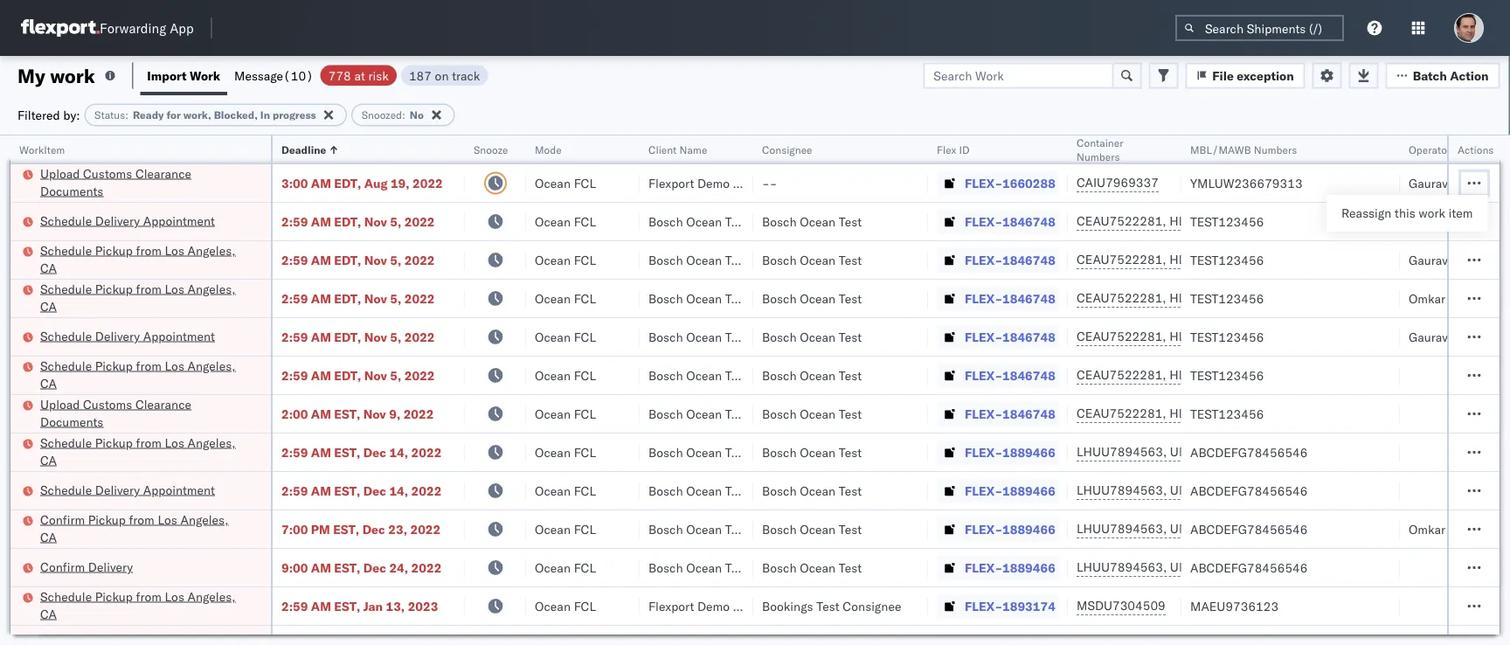 Task type: vqa. For each thing, say whether or not it's contained in the screenshot.
Revolution
no



Task type: locate. For each thing, give the bounding box(es) containing it.
2 gaurav from the top
[[1409, 214, 1448, 229]]

2 documents from the top
[[40, 414, 103, 429]]

0 vertical spatial omkar savant
[[1409, 291, 1487, 306]]

1 horizontal spatial :
[[402, 108, 405, 122]]

2 clearance from the top
[[135, 396, 191, 412]]

6 1846748 from the top
[[1003, 406, 1056, 421]]

1 vertical spatial schedule delivery appointment button
[[40, 327, 215, 347]]

1 schedule delivery appointment link from the top
[[40, 212, 215, 229]]

11 resize handle column header from the left
[[1493, 135, 1511, 645]]

3 gaurav from the top
[[1409, 252, 1448, 267]]

6 hlxu8034992 from the top
[[1262, 406, 1348, 421]]

1 vertical spatial upload customs clearance documents button
[[40, 396, 248, 432]]

1 vertical spatial confirm
[[40, 559, 85, 574]]

numbers down container
[[1077, 150, 1120, 163]]

resize handle column header
[[250, 135, 271, 645], [444, 135, 465, 645], [505, 135, 526, 645], [619, 135, 640, 645], [733, 135, 754, 645], [907, 135, 928, 645], [1047, 135, 1068, 645], [1161, 135, 1182, 645], [1379, 135, 1400, 645], [1479, 135, 1500, 645], [1493, 135, 1511, 645]]

3 schedule delivery appointment from the top
[[40, 482, 215, 497]]

abcdefg78456546 for confirm pickup from los angeles, ca
[[1191, 521, 1308, 537]]

6 am from the top
[[311, 368, 331, 383]]

work right this
[[1419, 205, 1446, 221]]

2022
[[413, 175, 443, 191], [405, 214, 435, 229], [405, 252, 435, 267], [405, 291, 435, 306], [405, 329, 435, 344], [405, 368, 435, 383], [404, 406, 434, 421], [411, 445, 442, 460], [411, 483, 442, 498], [410, 521, 441, 537], [411, 560, 442, 575]]

upload
[[40, 166, 80, 181], [40, 396, 80, 412]]

1 omkar savant from the top
[[1409, 291, 1487, 306]]

delivery for schedule delivery appointment link associated with 2:59 am est, dec 14, 2022
[[95, 482, 140, 497]]

lhuu7894563, for schedule pickup from los angeles, ca
[[1077, 444, 1167, 459]]

2 upload customs clearance documents from the top
[[40, 396, 191, 429]]

resize handle column header for client name
[[733, 135, 754, 645]]

1 hlxu8034992 from the top
[[1262, 213, 1348, 229]]

ceau7522281,
[[1077, 213, 1167, 229], [1077, 252, 1167, 267], [1077, 290, 1167, 306], [1077, 329, 1167, 344], [1077, 367, 1167, 382], [1077, 406, 1167, 421]]

3 flex-1889466 from the top
[[965, 521, 1056, 537]]

dec left 24,
[[363, 560, 386, 575]]

uetu5238478 for schedule delivery appointment
[[1170, 483, 1255, 498]]

1 schedule pickup from los angeles, ca button from the top
[[40, 242, 248, 278]]

0 vertical spatial flexport
[[649, 175, 694, 191]]

1 vertical spatial flexport
[[649, 598, 694, 614]]

1 vertical spatial appointment
[[143, 328, 215, 344]]

6 test123456 from the top
[[1191, 406, 1264, 421]]

3 schedule delivery appointment link from the top
[[40, 481, 215, 499]]

0 vertical spatial confirm
[[40, 512, 85, 527]]

demo down name
[[698, 175, 730, 191]]

upload customs clearance documents link for 3:00 am edt, aug 19, 2022
[[40, 165, 248, 200]]

customs
[[83, 166, 132, 181], [83, 396, 132, 412]]

5 resize handle column header from the left
[[733, 135, 754, 645]]

1 14, from the top
[[389, 445, 408, 460]]

am
[[311, 175, 331, 191], [311, 214, 331, 229], [311, 252, 331, 267], [311, 291, 331, 306], [311, 329, 331, 344], [311, 368, 331, 383], [311, 406, 331, 421], [311, 445, 331, 460], [311, 483, 331, 498], [311, 560, 331, 575], [311, 598, 331, 614]]

1 upload customs clearance documents link from the top
[[40, 165, 248, 200]]

gaurav jawla
[[1409, 175, 1482, 191], [1409, 214, 1482, 229], [1409, 252, 1482, 267], [1409, 329, 1482, 344]]

1 vertical spatial upload customs clearance documents link
[[40, 396, 248, 431]]

0 vertical spatial upload customs clearance documents link
[[40, 165, 248, 200]]

: left no
[[402, 108, 405, 122]]

jawla for schedule delivery appointment
[[1452, 214, 1482, 229]]

3 gaurav jawla from the top
[[1409, 252, 1482, 267]]

1889466 for schedule delivery appointment
[[1003, 483, 1056, 498]]

1 test123456 from the top
[[1191, 214, 1264, 229]]

flex-1846748 button
[[937, 209, 1059, 234], [937, 209, 1059, 234], [937, 248, 1059, 272], [937, 248, 1059, 272], [937, 286, 1059, 311], [937, 286, 1059, 311], [937, 325, 1059, 349], [937, 325, 1059, 349], [937, 363, 1059, 388], [937, 363, 1059, 388], [937, 402, 1059, 426], [937, 402, 1059, 426]]

7 am from the top
[[311, 406, 331, 421]]

1 vertical spatial demo
[[698, 598, 730, 614]]

file exception
[[1213, 68, 1294, 83]]

1 vertical spatial schedule delivery appointment
[[40, 328, 215, 344]]

6 flex- from the top
[[965, 368, 1003, 383]]

2 edt, from the top
[[334, 214, 361, 229]]

2 vertical spatial schedule delivery appointment
[[40, 482, 215, 497]]

dec down 2:00 am est, nov 9, 2022
[[363, 445, 386, 460]]

clearance for 2:00 am est, nov 9, 2022
[[135, 396, 191, 412]]

1 vertical spatial schedule delivery appointment link
[[40, 327, 215, 345]]

0 vertical spatial documents
[[40, 183, 103, 198]]

item
[[1449, 205, 1473, 221]]

5,
[[390, 214, 402, 229], [390, 252, 402, 267], [390, 291, 402, 306], [390, 329, 402, 344], [390, 368, 402, 383]]

flex- for upload customs clearance documents link for 3:00 am edt, aug 19, 2022
[[965, 175, 1003, 191]]

ocean fcl for the schedule pickup from los angeles, ca link corresponding to 3rd 'schedule pickup from los angeles, ca' button from the bottom
[[535, 368, 596, 383]]

dec up 7:00 pm est, dec 23, 2022
[[363, 483, 386, 498]]

: for snoozed
[[402, 108, 405, 122]]

am for 2:00 am est, nov 9, 2022's upload customs clearance documents link
[[311, 406, 331, 421]]

1846748 for 5th 'schedule pickup from los angeles, ca' button from the bottom of the page
[[1003, 252, 1056, 267]]

2 upload from the top
[[40, 396, 80, 412]]

0 vertical spatial schedule delivery appointment button
[[40, 212, 215, 231]]

appointment
[[143, 213, 215, 228], [143, 328, 215, 344], [143, 482, 215, 497]]

upload for 3:00 am edt, aug 19, 2022
[[40, 166, 80, 181]]

3 schedule delivery appointment button from the top
[[40, 481, 215, 500]]

confirm delivery button
[[40, 558, 133, 577]]

7 ocean fcl from the top
[[535, 406, 596, 421]]

workitem
[[19, 143, 65, 156]]

resize handle column header for mode
[[619, 135, 640, 645]]

am for upload customs clearance documents link for 3:00 am edt, aug 19, 2022
[[311, 175, 331, 191]]

ocean fcl for 2:00 am est, nov 9, 2022's upload customs clearance documents link
[[535, 406, 596, 421]]

documents for 3:00
[[40, 183, 103, 198]]

nov
[[364, 214, 387, 229], [364, 252, 387, 267], [364, 291, 387, 306], [364, 329, 387, 344], [364, 368, 387, 383], [363, 406, 386, 421]]

jawla
[[1452, 175, 1482, 191], [1452, 214, 1482, 229], [1452, 252, 1482, 267], [1452, 329, 1482, 344]]

flexport. image
[[21, 19, 100, 37]]

abcdefg78456546 for schedule pickup from los angeles, ca
[[1191, 445, 1308, 460]]

mbl/mawb
[[1191, 143, 1251, 156]]

edt,
[[334, 175, 361, 191], [334, 214, 361, 229], [334, 252, 361, 267], [334, 291, 361, 306], [334, 329, 361, 344], [334, 368, 361, 383]]

1 confirm from the top
[[40, 512, 85, 527]]

2 lhuu7894563, uetu5238478 from the top
[[1077, 483, 1255, 498]]

reassign
[[1342, 205, 1392, 221]]

1 uetu5238478 from the top
[[1170, 444, 1255, 459]]

0 vertical spatial savant
[[1449, 291, 1487, 306]]

confirm delivery link
[[40, 558, 133, 576]]

1 vertical spatial savant
[[1449, 521, 1487, 537]]

status
[[94, 108, 125, 122]]

schedule delivery appointment link for 2:59 am est, dec 14, 2022
[[40, 481, 215, 499]]

1 schedule pickup from los angeles, ca from the top
[[40, 243, 236, 275]]

0 vertical spatial work
[[50, 63, 95, 87]]

numbers inside button
[[1254, 143, 1297, 156]]

0 vertical spatial customs
[[83, 166, 132, 181]]

8 flex- from the top
[[965, 445, 1003, 460]]

ca inside confirm pickup from los angeles, ca
[[40, 529, 57, 545]]

1 flexport demo consignee from the top
[[649, 175, 792, 191]]

upload customs clearance documents link
[[40, 165, 248, 200], [40, 396, 248, 431]]

my
[[17, 63, 45, 87]]

2 omkar from the top
[[1409, 521, 1446, 537]]

customs for 2:00 am est, nov 9, 2022
[[83, 396, 132, 412]]

2 flexport demo consignee from the top
[[649, 598, 792, 614]]

numbers inside container numbers
[[1077, 150, 1120, 163]]

action
[[1451, 68, 1489, 83]]

flex-1889466
[[965, 445, 1056, 460], [965, 483, 1056, 498], [965, 521, 1056, 537], [965, 560, 1056, 575]]

2 schedule pickup from los angeles, ca from the top
[[40, 281, 236, 314]]

0 vertical spatial flexport demo consignee
[[649, 175, 792, 191]]

operator
[[1409, 143, 1451, 156]]

schedule delivery appointment
[[40, 213, 215, 228], [40, 328, 215, 344], [40, 482, 215, 497]]

schedule pickup from los angeles, ca link for second 'schedule pickup from los angeles, ca' button from the bottom of the page
[[40, 434, 248, 469]]

est, down 2:00 am est, nov 9, 2022
[[334, 445, 360, 460]]

ocean fcl for 5th 'schedule pickup from los angeles, ca' button from the bottom of the page the schedule pickup from los angeles, ca link
[[535, 252, 596, 267]]

flex- for the schedule pickup from los angeles, ca link associated with first 'schedule pickup from los angeles, ca' button from the bottom of the page
[[965, 598, 1003, 614]]

1 vertical spatial work
[[1419, 205, 1446, 221]]

14, up 23, in the left of the page
[[389, 483, 408, 498]]

snooze
[[474, 143, 508, 156]]

0 vertical spatial demo
[[698, 175, 730, 191]]

uetu5238478 for confirm pickup from los angeles, ca
[[1170, 521, 1255, 536]]

container
[[1077, 136, 1124, 149]]

2:59 am est, dec 14, 2022
[[281, 445, 442, 460], [281, 483, 442, 498]]

customs for 3:00 am edt, aug 19, 2022
[[83, 166, 132, 181]]

1660288
[[1003, 175, 1056, 191]]

status : ready for work, blocked, in progress
[[94, 108, 316, 122]]

0 vertical spatial clearance
[[135, 166, 191, 181]]

14,
[[389, 445, 408, 460], [389, 483, 408, 498]]

7 flex- from the top
[[965, 406, 1003, 421]]

4 flex- from the top
[[965, 291, 1003, 306]]

est, right pm
[[333, 521, 359, 537]]

ocean fcl
[[535, 175, 596, 191], [535, 214, 596, 229], [535, 252, 596, 267], [535, 291, 596, 306], [535, 329, 596, 344], [535, 368, 596, 383], [535, 406, 596, 421], [535, 445, 596, 460], [535, 483, 596, 498], [535, 521, 596, 537], [535, 560, 596, 575], [535, 598, 596, 614]]

6 edt, from the top
[[334, 368, 361, 383]]

2:59 am edt, nov 5, 2022
[[281, 214, 435, 229], [281, 252, 435, 267], [281, 291, 435, 306], [281, 329, 435, 344], [281, 368, 435, 383]]

1889466
[[1003, 445, 1056, 460], [1003, 483, 1056, 498], [1003, 521, 1056, 537], [1003, 560, 1056, 575]]

confirm down confirm pickup from los angeles, ca at the bottom of page
[[40, 559, 85, 574]]

1 vertical spatial 14,
[[389, 483, 408, 498]]

2:59 am est, dec 14, 2022 up 7:00 pm est, dec 23, 2022
[[281, 483, 442, 498]]

confirm
[[40, 512, 85, 527], [40, 559, 85, 574]]

lhuu7894563, for confirm pickup from los angeles, ca
[[1077, 521, 1167, 536]]

1 ocean fcl from the top
[[535, 175, 596, 191]]

upload customs clearance documents link for 2:00 am est, nov 9, 2022
[[40, 396, 248, 431]]

consignee
[[762, 143, 813, 156], [733, 175, 792, 191], [733, 598, 792, 614], [843, 598, 902, 614]]

upload customs clearance documents button for 3:00 am edt, aug 19, 2022
[[40, 165, 248, 201]]

mode button
[[526, 139, 622, 156]]

778 at risk
[[328, 68, 389, 83]]

2:59
[[281, 214, 308, 229], [281, 252, 308, 267], [281, 291, 308, 306], [281, 329, 308, 344], [281, 368, 308, 383], [281, 445, 308, 460], [281, 483, 308, 498], [281, 598, 308, 614]]

resize handle column header for workitem
[[250, 135, 271, 645]]

1 vertical spatial 2:59 am est, dec 14, 2022
[[281, 483, 442, 498]]

3 jawla from the top
[[1452, 252, 1482, 267]]

2 abcdefg78456546 from the top
[[1191, 483, 1308, 498]]

10 resize handle column header from the left
[[1479, 135, 1500, 645]]

flex-1893174 button
[[937, 594, 1059, 618], [937, 594, 1059, 618]]

1 vertical spatial flexport demo consignee
[[649, 598, 792, 614]]

10 flex- from the top
[[965, 521, 1003, 537]]

am for 5th 'schedule pickup from los angeles, ca' button from the bottom of the page the schedule pickup from los angeles, ca link
[[311, 252, 331, 267]]

2:59 am est, dec 14, 2022 for schedule pickup from los angeles, ca
[[281, 445, 442, 460]]

0 vertical spatial 14,
[[389, 445, 408, 460]]

0 horizontal spatial :
[[125, 108, 128, 122]]

confirm inside confirm pickup from los angeles, ca
[[40, 512, 85, 527]]

flex- for the schedule pickup from los angeles, ca link for second 'schedule pickup from los angeles, ca' button from the bottom of the page
[[965, 445, 1003, 460]]

0 horizontal spatial work
[[50, 63, 95, 87]]

0 vertical spatial upload
[[40, 166, 80, 181]]

omkar savant
[[1409, 291, 1487, 306], [1409, 521, 1487, 537]]

: for status
[[125, 108, 128, 122]]

: left ready
[[125, 108, 128, 122]]

1 savant from the top
[[1449, 291, 1487, 306]]

2 schedule from the top
[[40, 243, 92, 258]]

1 horizontal spatial work
[[1419, 205, 1446, 221]]

in
[[260, 108, 270, 122]]

ymluw236679313
[[1191, 175, 1303, 191]]

angeles, inside confirm pickup from los angeles, ca
[[180, 512, 229, 527]]

0 vertical spatial upload customs clearance documents
[[40, 166, 191, 198]]

5 hlxu6269489, from the top
[[1170, 367, 1259, 382]]

1846748 for second 'schedule pickup from los angeles, ca' button from the top of the page
[[1003, 291, 1056, 306]]

est,
[[334, 406, 360, 421], [334, 445, 360, 460], [334, 483, 360, 498], [333, 521, 359, 537], [334, 560, 360, 575], [334, 598, 360, 614]]

dec left 23, in the left of the page
[[362, 521, 385, 537]]

delivery inside button
[[88, 559, 133, 574]]

gaurav for schedule delivery appointment
[[1409, 214, 1448, 229]]

1893174
[[1003, 598, 1056, 614]]

resize handle column header for container numbers
[[1161, 135, 1182, 645]]

2 omkar savant from the top
[[1409, 521, 1487, 537]]

hlxu6269489,
[[1170, 213, 1259, 229], [1170, 252, 1259, 267], [1170, 290, 1259, 306], [1170, 329, 1259, 344], [1170, 367, 1259, 382], [1170, 406, 1259, 421]]

dec for schedule pickup from los angeles, ca
[[363, 445, 386, 460]]

1 vertical spatial customs
[[83, 396, 132, 412]]

omkar
[[1409, 291, 1446, 306], [1409, 521, 1446, 537]]

flex- for 5th 'schedule pickup from los angeles, ca' button from the bottom of the page the schedule pickup from los angeles, ca link
[[965, 252, 1003, 267]]

14, for schedule pickup from los angeles, ca
[[389, 445, 408, 460]]

los
[[165, 243, 184, 258], [165, 281, 184, 296], [165, 358, 184, 373], [165, 435, 184, 450], [158, 512, 177, 527], [165, 589, 184, 604]]

0 vertical spatial appointment
[[143, 213, 215, 228]]

4 1846748 from the top
[[1003, 329, 1056, 344]]

2 vertical spatial appointment
[[143, 482, 215, 497]]

1 vertical spatial upload
[[40, 396, 80, 412]]

1 horizontal spatial numbers
[[1254, 143, 1297, 156]]

snoozed
[[362, 108, 402, 122]]

2 confirm from the top
[[40, 559, 85, 574]]

flexport
[[649, 175, 694, 191], [649, 598, 694, 614]]

batch
[[1413, 68, 1448, 83]]

1846748 for upload customs clearance documents button associated with 2:00 am est, nov 9, 2022
[[1003, 406, 1056, 421]]

1 demo from the top
[[698, 175, 730, 191]]

am for the schedule pickup from los angeles, ca link associated with second 'schedule pickup from los angeles, ca' button from the top of the page
[[311, 291, 331, 306]]

flexport demo consignee for -
[[649, 175, 792, 191]]

documents
[[40, 183, 103, 198], [40, 414, 103, 429]]

lhuu7894563, uetu5238478 for schedule delivery appointment
[[1077, 483, 1255, 498]]

test
[[725, 214, 749, 229], [839, 214, 862, 229], [725, 252, 749, 267], [839, 252, 862, 267], [725, 291, 749, 306], [839, 291, 862, 306], [725, 329, 749, 344], [839, 329, 862, 344], [725, 368, 749, 383], [839, 368, 862, 383], [725, 406, 749, 421], [839, 406, 862, 421], [725, 445, 749, 460], [839, 445, 862, 460], [725, 483, 749, 498], [839, 483, 862, 498], [725, 521, 749, 537], [839, 521, 862, 537], [725, 560, 749, 575], [839, 560, 862, 575], [817, 598, 840, 614]]

bosch
[[649, 214, 683, 229], [762, 214, 797, 229], [649, 252, 683, 267], [762, 252, 797, 267], [649, 291, 683, 306], [762, 291, 797, 306], [649, 329, 683, 344], [762, 329, 797, 344], [649, 368, 683, 383], [762, 368, 797, 383], [649, 406, 683, 421], [762, 406, 797, 421], [649, 445, 683, 460], [762, 445, 797, 460], [649, 483, 683, 498], [762, 483, 797, 498], [649, 521, 683, 537], [762, 521, 797, 537], [649, 560, 683, 575], [762, 560, 797, 575]]

1 documents from the top
[[40, 183, 103, 198]]

(10)
[[283, 68, 314, 83]]

0 vertical spatial 2:59 am est, dec 14, 2022
[[281, 445, 442, 460]]

container numbers button
[[1068, 132, 1164, 163]]

flexport demo consignee
[[649, 175, 792, 191], [649, 598, 792, 614]]

2 flex- from the top
[[965, 214, 1003, 229]]

2 vertical spatial schedule delivery appointment link
[[40, 481, 215, 499]]

0 vertical spatial schedule delivery appointment link
[[40, 212, 215, 229]]

1846748 for schedule delivery appointment "button" associated with 2:59 am edt, nov 5, 2022
[[1003, 214, 1056, 229]]

12 ocean fcl from the top
[[535, 598, 596, 614]]

flex
[[937, 143, 957, 156]]

flex-1846748
[[965, 214, 1056, 229], [965, 252, 1056, 267], [965, 291, 1056, 306], [965, 329, 1056, 344], [965, 368, 1056, 383], [965, 406, 1056, 421]]

1 vertical spatial omkar
[[1409, 521, 1446, 537]]

1 flex-1889466 from the top
[[965, 445, 1056, 460]]

jan
[[363, 598, 383, 614]]

2 : from the left
[[402, 108, 405, 122]]

14, down 9,
[[389, 445, 408, 460]]

3 schedule from the top
[[40, 281, 92, 296]]

omkar savant for lhuu7894563, uetu5238478
[[1409, 521, 1487, 537]]

3 ocean fcl from the top
[[535, 252, 596, 267]]

los inside confirm pickup from los angeles, ca
[[158, 512, 177, 527]]

flex-1889466 button
[[937, 440, 1059, 465], [937, 440, 1059, 465], [937, 479, 1059, 503], [937, 479, 1059, 503], [937, 517, 1059, 542], [937, 517, 1059, 542], [937, 556, 1059, 580], [937, 556, 1059, 580]]

ocean fcl for the schedule pickup from los angeles, ca link for second 'schedule pickup from los angeles, ca' button from the bottom of the page
[[535, 445, 596, 460]]

progress
[[273, 108, 316, 122]]

3 lhuu7894563, from the top
[[1077, 521, 1167, 536]]

id
[[959, 143, 970, 156]]

upload customs clearance documents button
[[40, 165, 248, 201], [40, 396, 248, 432]]

1 vertical spatial documents
[[40, 414, 103, 429]]

2 uetu5238478 from the top
[[1170, 483, 1255, 498]]

1 ceau7522281, from the top
[[1077, 213, 1167, 229]]

5 1846748 from the top
[[1003, 368, 1056, 383]]

container numbers
[[1077, 136, 1124, 163]]

pickup
[[95, 243, 133, 258], [95, 281, 133, 296], [95, 358, 133, 373], [95, 435, 133, 450], [88, 512, 126, 527], [95, 589, 133, 604]]

bosch ocean test
[[649, 214, 749, 229], [762, 214, 862, 229], [649, 252, 749, 267], [762, 252, 862, 267], [649, 291, 749, 306], [762, 291, 862, 306], [649, 329, 749, 344], [762, 329, 862, 344], [649, 368, 749, 383], [762, 368, 862, 383], [649, 406, 749, 421], [762, 406, 862, 421], [649, 445, 749, 460], [762, 445, 862, 460], [649, 483, 749, 498], [762, 483, 862, 498], [649, 521, 749, 537], [762, 521, 862, 537], [649, 560, 749, 575], [762, 560, 862, 575]]

2 savant from the top
[[1449, 521, 1487, 537]]

1 vertical spatial omkar savant
[[1409, 521, 1487, 537]]

2:59 am est, dec 14, 2022 down 2:00 am est, nov 9, 2022
[[281, 445, 442, 460]]

1 clearance from the top
[[135, 166, 191, 181]]

demo for -
[[698, 175, 730, 191]]

confirm pickup from los angeles, ca button
[[40, 511, 248, 548]]

1 vertical spatial upload customs clearance documents
[[40, 396, 191, 429]]

from inside confirm pickup from los angeles, ca
[[129, 512, 155, 527]]

am for the schedule pickup from los angeles, ca link for second 'schedule pickup from los angeles, ca' button from the bottom of the page
[[311, 445, 331, 460]]

schedule pickup from los angeles, ca button
[[40, 242, 248, 278], [40, 280, 248, 317], [40, 357, 248, 394], [40, 434, 248, 471], [40, 588, 248, 625]]

savant for ceau7522281, hlxu6269489, hlxu8034992
[[1449, 291, 1487, 306]]

9 ocean fcl from the top
[[535, 483, 596, 498]]

1 resize handle column header from the left
[[250, 135, 271, 645]]

2 demo from the top
[[698, 598, 730, 614]]

0 vertical spatial schedule delivery appointment
[[40, 213, 215, 228]]

numbers for container numbers
[[1077, 150, 1120, 163]]

demo left bookings
[[698, 598, 730, 614]]

omkar savant for ceau7522281, hlxu6269489, hlxu8034992
[[1409, 291, 1487, 306]]

1 abcdefg78456546 from the top
[[1191, 445, 1308, 460]]

ocean fcl for schedule delivery appointment link associated with 2:59 am est, dec 14, 2022
[[535, 483, 596, 498]]

uetu5238478 for schedule pickup from los angeles, ca
[[1170, 444, 1255, 459]]

numbers up ymluw236679313
[[1254, 143, 1297, 156]]

flex- for 2:00 am est, nov 9, 2022's upload customs clearance documents link
[[965, 406, 1003, 421]]

1 2:59 from the top
[[281, 214, 308, 229]]

1 vertical spatial clearance
[[135, 396, 191, 412]]

lhuu7894563,
[[1077, 444, 1167, 459], [1077, 483, 1167, 498], [1077, 521, 1167, 536], [1077, 559, 1167, 575]]

0 horizontal spatial numbers
[[1077, 150, 1120, 163]]

4 schedule pickup from los angeles, ca button from the top
[[40, 434, 248, 471]]

lhuu7894563, for schedule delivery appointment
[[1077, 483, 1167, 498]]

2 schedule delivery appointment button from the top
[[40, 327, 215, 347]]

est, up the 2:59 am est, jan 13, 2023
[[334, 560, 360, 575]]

2:59 am est, dec 14, 2022 for schedule delivery appointment
[[281, 483, 442, 498]]

import work
[[147, 68, 220, 83]]

confirm up confirm delivery
[[40, 512, 85, 527]]

work up by:
[[50, 63, 95, 87]]

1 schedule delivery appointment button from the top
[[40, 212, 215, 231]]

demo for bookings
[[698, 598, 730, 614]]

on
[[435, 68, 449, 83]]

0 vertical spatial upload customs clearance documents button
[[40, 165, 248, 201]]

delivery
[[95, 213, 140, 228], [95, 328, 140, 344], [95, 482, 140, 497], [88, 559, 133, 574]]

flex-
[[965, 175, 1003, 191], [965, 214, 1003, 229], [965, 252, 1003, 267], [965, 291, 1003, 306], [965, 329, 1003, 344], [965, 368, 1003, 383], [965, 406, 1003, 421], [965, 445, 1003, 460], [965, 483, 1003, 498], [965, 521, 1003, 537], [965, 560, 1003, 575], [965, 598, 1003, 614]]

0 vertical spatial omkar
[[1409, 291, 1446, 306]]

schedule pickup from los angeles, ca link for second 'schedule pickup from los angeles, ca' button from the top of the page
[[40, 280, 248, 315]]

2 vertical spatial schedule delivery appointment button
[[40, 481, 215, 500]]



Task type: describe. For each thing, give the bounding box(es) containing it.
am for schedule delivery appointment link related to 2:59 am edt, nov 5, 2022
[[311, 214, 331, 229]]

4 lhuu7894563, uetu5238478 from the top
[[1077, 559, 1255, 575]]

2 hlxu8034992 from the top
[[1262, 252, 1348, 267]]

24,
[[389, 560, 408, 575]]

delivery for the confirm delivery link
[[88, 559, 133, 574]]

4 ca from the top
[[40, 452, 57, 468]]

schedule delivery appointment for 2:59 am edt, nov 5, 2022
[[40, 213, 215, 228]]

exception
[[1237, 68, 1294, 83]]

19,
[[391, 175, 410, 191]]

4 test123456 from the top
[[1191, 329, 1264, 344]]

maeu9736123
[[1191, 598, 1279, 614]]

flex- for schedule delivery appointment link related to 2:59 am edt, nov 5, 2022
[[965, 214, 1003, 229]]

5 ocean fcl from the top
[[535, 329, 596, 344]]

omkar for ceau7522281, hlxu6269489, hlxu8034992
[[1409, 291, 1446, 306]]

appointment for 2:59 am edt, nov 5, 2022
[[143, 213, 215, 228]]

4 ceau7522281, from the top
[[1077, 329, 1167, 344]]

5 flex- from the top
[[965, 329, 1003, 344]]

dec for confirm pickup from los angeles, ca
[[362, 521, 385, 537]]

mbl/mawb numbers button
[[1182, 139, 1383, 156]]

mbl/mawb numbers
[[1191, 143, 1297, 156]]

5 flex-1846748 from the top
[[965, 368, 1056, 383]]

6 ceau7522281, from the top
[[1077, 406, 1167, 421]]

am for the schedule pickup from los angeles, ca link corresponding to 3rd 'schedule pickup from los angeles, ca' button from the bottom
[[311, 368, 331, 383]]

2 ceau7522281, from the top
[[1077, 252, 1167, 267]]

4 flex-1846748 from the top
[[965, 329, 1056, 344]]

3 ca from the top
[[40, 375, 57, 391]]

3 schedule pickup from los angeles, ca from the top
[[40, 358, 236, 391]]

7:00 pm est, dec 23, 2022
[[281, 521, 441, 537]]

2:59 am est, jan 13, 2023
[[281, 598, 438, 614]]

forwarding app link
[[21, 19, 194, 37]]

3 edt, from the top
[[334, 252, 361, 267]]

omkar for lhuu7894563, uetu5238478
[[1409, 521, 1446, 537]]

gaurav for upload customs clearance documents
[[1409, 175, 1448, 191]]

schedule delivery appointment button for 2:59 am est, dec 14, 2022
[[40, 481, 215, 500]]

7 2:59 from the top
[[281, 483, 308, 498]]

flexport for --
[[649, 175, 694, 191]]

1 ceau7522281, hlxu6269489, hlxu8034992 from the top
[[1077, 213, 1348, 229]]

est, left the 'jan'
[[334, 598, 360, 614]]

batch action button
[[1386, 63, 1500, 89]]

1 schedule from the top
[[40, 213, 92, 228]]

confirm for confirm delivery
[[40, 559, 85, 574]]

am for schedule delivery appointment link associated with 2:59 am est, dec 14, 2022
[[311, 483, 331, 498]]

forwarding app
[[100, 20, 194, 36]]

deadline button
[[273, 139, 448, 156]]

work
[[190, 68, 220, 83]]

9,
[[389, 406, 401, 421]]

deadline
[[281, 143, 326, 156]]

Search Shipments (/) text field
[[1176, 15, 1344, 41]]

2 2:59 am edt, nov 5, 2022 from the top
[[281, 252, 435, 267]]

schedule pickup from los angeles, ca link for 5th 'schedule pickup from los angeles, ca' button from the bottom of the page
[[40, 242, 248, 277]]

schedule pickup from los angeles, ca link for 3rd 'schedule pickup from los angeles, ca' button from the bottom
[[40, 357, 248, 392]]

bookings test consignee
[[762, 598, 902, 614]]

4 fcl from the top
[[574, 291, 596, 306]]

upload customs clearance documents for 3:00 am edt, aug 19, 2022
[[40, 166, 191, 198]]

jawla for schedule pickup from los angeles, ca
[[1452, 252, 1482, 267]]

delivery for second schedule delivery appointment link from the top
[[95, 328, 140, 344]]

file
[[1213, 68, 1234, 83]]

2 5, from the top
[[390, 252, 402, 267]]

appointment for 2:59 am est, dec 14, 2022
[[143, 482, 215, 497]]

3 resize handle column header from the left
[[505, 135, 526, 645]]

flex-1889466 for schedule pickup from los angeles, ca
[[965, 445, 1056, 460]]

3 schedule pickup from los angeles, ca button from the top
[[40, 357, 248, 394]]

4 2:59 from the top
[[281, 329, 308, 344]]

5 edt, from the top
[[334, 329, 361, 344]]

schedule delivery appointment button for 2:59 am edt, nov 5, 2022
[[40, 212, 215, 231]]

4 2:59 am edt, nov 5, 2022 from the top
[[281, 329, 435, 344]]

10 am from the top
[[311, 560, 331, 575]]

5 schedule pickup from los angeles, ca button from the top
[[40, 588, 248, 625]]

clearance for 3:00 am edt, aug 19, 2022
[[135, 166, 191, 181]]

5 ceau7522281, hlxu6269489, hlxu8034992 from the top
[[1077, 367, 1348, 382]]

resize handle column header for mbl/mawb numbers
[[1379, 135, 1400, 645]]

4 gaurav from the top
[[1409, 329, 1448, 344]]

message (10)
[[234, 68, 314, 83]]

savant for lhuu7894563, uetu5238478
[[1449, 521, 1487, 537]]

ocean fcl for schedule delivery appointment link related to 2:59 am edt, nov 5, 2022
[[535, 214, 596, 229]]

flex-1660288
[[965, 175, 1056, 191]]

resize handle column header for consignee
[[907, 135, 928, 645]]

10 fcl from the top
[[574, 521, 596, 537]]

4 abcdefg78456546 from the top
[[1191, 560, 1308, 575]]

reassign this work item
[[1342, 205, 1473, 221]]

9:00 am est, dec 24, 2022
[[281, 560, 442, 575]]

2023
[[408, 598, 438, 614]]

filtered
[[17, 107, 60, 122]]

bookings
[[762, 598, 813, 614]]

3 test123456 from the top
[[1191, 291, 1264, 306]]

3 flex-1846748 from the top
[[965, 291, 1056, 306]]

est, up 7:00 pm est, dec 23, 2022
[[334, 483, 360, 498]]

2 test123456 from the top
[[1191, 252, 1264, 267]]

flex-1889466 for schedule delivery appointment
[[965, 483, 1056, 498]]

confirm for confirm pickup from los angeles, ca
[[40, 512, 85, 527]]

blocked,
[[214, 108, 258, 122]]

2:00 am est, nov 9, 2022
[[281, 406, 434, 421]]

5 ceau7522281, from the top
[[1077, 367, 1167, 382]]

8 schedule from the top
[[40, 589, 92, 604]]

9 fcl from the top
[[574, 483, 596, 498]]

lhuu7894563, uetu5238478 for schedule pickup from los angeles, ca
[[1077, 444, 1255, 459]]

lhuu7894563, uetu5238478 for confirm pickup from los angeles, ca
[[1077, 521, 1255, 536]]

resize handle column header for flex id
[[1047, 135, 1068, 645]]

aug
[[364, 175, 388, 191]]

1 ca from the top
[[40, 260, 57, 275]]

by:
[[63, 107, 80, 122]]

2 schedule pickup from los angeles, ca button from the top
[[40, 280, 248, 317]]

4 gaurav jawla from the top
[[1409, 329, 1482, 344]]

forwarding
[[100, 20, 166, 36]]

--
[[762, 175, 777, 191]]

risk
[[369, 68, 389, 83]]

flex-1889466 for confirm pickup from los angeles, ca
[[965, 521, 1056, 537]]

1 flex-1846748 from the top
[[965, 214, 1056, 229]]

4 uetu5238478 from the top
[[1170, 559, 1255, 575]]

6 ca from the top
[[40, 606, 57, 622]]

resize handle column header for deadline
[[444, 135, 465, 645]]

confirm pickup from los angeles, ca
[[40, 512, 229, 545]]

confirm delivery
[[40, 559, 133, 574]]

2 2:59 from the top
[[281, 252, 308, 267]]

ocean fcl for the schedule pickup from los angeles, ca link associated with first 'schedule pickup from los angeles, ca' button from the bottom of the page
[[535, 598, 596, 614]]

delivery for schedule delivery appointment link related to 2:59 am edt, nov 5, 2022
[[95, 213, 140, 228]]

mode
[[535, 143, 562, 156]]

3:00
[[281, 175, 308, 191]]

11 flex- from the top
[[965, 560, 1003, 575]]

9:00
[[281, 560, 308, 575]]

2 flex-1846748 from the top
[[965, 252, 1056, 267]]

msdu7304509
[[1077, 598, 1166, 613]]

6 2:59 from the top
[[281, 445, 308, 460]]

14, for schedule delivery appointment
[[389, 483, 408, 498]]

client name button
[[640, 139, 736, 156]]

import
[[147, 68, 187, 83]]

2 schedule delivery appointment from the top
[[40, 328, 215, 344]]

5 fcl from the top
[[574, 329, 596, 344]]

consignee inside button
[[762, 143, 813, 156]]

gaurav jawla for schedule pickup from los angeles, ca
[[1409, 252, 1482, 267]]

name
[[680, 143, 707, 156]]

import work button
[[140, 56, 227, 95]]

3 hlxu6269489, from the top
[[1170, 290, 1259, 306]]

4 hlxu6269489, from the top
[[1170, 329, 1259, 344]]

ready
[[133, 108, 164, 122]]

flex-1893174
[[965, 598, 1056, 614]]

message
[[234, 68, 283, 83]]

6 fcl from the top
[[574, 368, 596, 383]]

2 hlxu6269489, from the top
[[1170, 252, 1259, 267]]

ocean fcl for confirm pickup from los angeles, ca link
[[535, 521, 596, 537]]

1 2:59 am edt, nov 5, 2022 from the top
[[281, 214, 435, 229]]

schedule delivery appointment for 2:59 am est, dec 14, 2022
[[40, 482, 215, 497]]

flex- for the schedule pickup from los angeles, ca link associated with second 'schedule pickup from los angeles, ca' button from the top of the page
[[965, 291, 1003, 306]]

2 - from the left
[[770, 175, 777, 191]]

flex- for schedule delivery appointment link associated with 2:59 am est, dec 14, 2022
[[965, 483, 1003, 498]]

187 on track
[[409, 68, 480, 83]]

1889466 for confirm pickup from los angeles, ca
[[1003, 521, 1056, 537]]

gaurav jawla for upload customs clearance documents
[[1409, 175, 1482, 191]]

2 ca from the top
[[40, 299, 57, 314]]

5 5, from the top
[[390, 368, 402, 383]]

3 ceau7522281, hlxu6269489, hlxu8034992 from the top
[[1077, 290, 1348, 306]]

ocean fcl for the schedule pickup from los angeles, ca link associated with second 'schedule pickup from los angeles, ca' button from the top of the page
[[535, 291, 596, 306]]

11 ocean fcl from the top
[[535, 560, 596, 575]]

4 edt, from the top
[[334, 291, 361, 306]]

flex- for the schedule pickup from los angeles, ca link corresponding to 3rd 'schedule pickup from los angeles, ca' button from the bottom
[[965, 368, 1003, 383]]

8 2:59 from the top
[[281, 598, 308, 614]]

work,
[[183, 108, 211, 122]]

am for the schedule pickup from los angeles, ca link associated with first 'schedule pickup from los angeles, ca' button from the bottom of the page
[[311, 598, 331, 614]]

5 schedule from the top
[[40, 358, 92, 373]]

3 2:59 from the top
[[281, 291, 308, 306]]

numbers for mbl/mawb numbers
[[1254, 143, 1297, 156]]

jawla for upload customs clearance documents
[[1452, 175, 1482, 191]]

1 fcl from the top
[[574, 175, 596, 191]]

2:00
[[281, 406, 308, 421]]

13,
[[386, 598, 405, 614]]

upload for 2:00 am est, nov 9, 2022
[[40, 396, 80, 412]]

7 fcl from the top
[[574, 406, 596, 421]]

pm
[[311, 521, 330, 537]]

3 fcl from the top
[[574, 252, 596, 267]]

upload customs clearance documents for 2:00 am est, nov 9, 2022
[[40, 396, 191, 429]]

my work
[[17, 63, 95, 87]]

11 fcl from the top
[[574, 560, 596, 575]]

at
[[354, 68, 365, 83]]

6 schedule from the top
[[40, 435, 92, 450]]

consignee button
[[754, 139, 911, 156]]

6 hlxu6269489, from the top
[[1170, 406, 1259, 421]]

2 schedule delivery appointment link from the top
[[40, 327, 215, 345]]

4 schedule pickup from los angeles, ca from the top
[[40, 435, 236, 468]]

4 jawla from the top
[[1452, 329, 1482, 344]]

23,
[[388, 521, 407, 537]]

12 fcl from the top
[[574, 598, 596, 614]]

snoozed : no
[[362, 108, 424, 122]]

client
[[649, 143, 677, 156]]

flex id
[[937, 143, 970, 156]]

1 edt, from the top
[[334, 175, 361, 191]]

4 5, from the top
[[390, 329, 402, 344]]

4 ceau7522281, hlxu6269489, hlxu8034992 from the top
[[1077, 329, 1348, 344]]

3:00 am edt, aug 19, 2022
[[281, 175, 443, 191]]

7:00
[[281, 521, 308, 537]]

app
[[170, 20, 194, 36]]

2 appointment from the top
[[143, 328, 215, 344]]

abcdefg78456546 for schedule delivery appointment
[[1191, 483, 1308, 498]]

no
[[410, 108, 424, 122]]

batch action
[[1413, 68, 1489, 83]]

gaurav jawla for schedule delivery appointment
[[1409, 214, 1482, 229]]

flex id button
[[928, 139, 1051, 156]]

187
[[409, 68, 432, 83]]

flex- for confirm pickup from los angeles, ca link
[[965, 521, 1003, 537]]

4 schedule from the top
[[40, 328, 92, 344]]

dec for schedule delivery appointment
[[363, 483, 386, 498]]

for
[[166, 108, 181, 122]]

schedule pickup from los angeles, ca link for first 'schedule pickup from los angeles, ca' button from the bottom of the page
[[40, 588, 248, 623]]

1889466 for schedule pickup from los angeles, ca
[[1003, 445, 1056, 460]]

5 schedule pickup from los angeles, ca from the top
[[40, 589, 236, 622]]

workitem button
[[10, 139, 254, 156]]

3 2:59 am edt, nov 5, 2022 from the top
[[281, 291, 435, 306]]

this
[[1395, 205, 1416, 221]]

Search Work text field
[[923, 63, 1114, 89]]

4 1889466 from the top
[[1003, 560, 1056, 575]]

6 ceau7522281, hlxu6269489, hlxu8034992 from the top
[[1077, 406, 1348, 421]]

1 - from the left
[[762, 175, 770, 191]]

actions
[[1458, 143, 1494, 156]]

caiu7969337
[[1077, 175, 1159, 190]]

confirm pickup from los angeles, ca link
[[40, 511, 248, 546]]

778
[[328, 68, 351, 83]]

track
[[452, 68, 480, 83]]

schedule delivery appointment link for 2:59 am edt, nov 5, 2022
[[40, 212, 215, 229]]

gaurav for schedule pickup from los angeles, ca
[[1409, 252, 1448, 267]]

client name
[[649, 143, 707, 156]]

8 fcl from the top
[[574, 445, 596, 460]]

2 fcl from the top
[[574, 214, 596, 229]]

5 2:59 from the top
[[281, 368, 308, 383]]

documents for 2:00
[[40, 414, 103, 429]]

6 flex-1846748 from the top
[[965, 406, 1056, 421]]

4 hlxu8034992 from the top
[[1262, 329, 1348, 344]]

pickup inside confirm pickup from los angeles, ca
[[88, 512, 126, 527]]

est, left 9,
[[334, 406, 360, 421]]

flexport for bookings test consignee
[[649, 598, 694, 614]]



